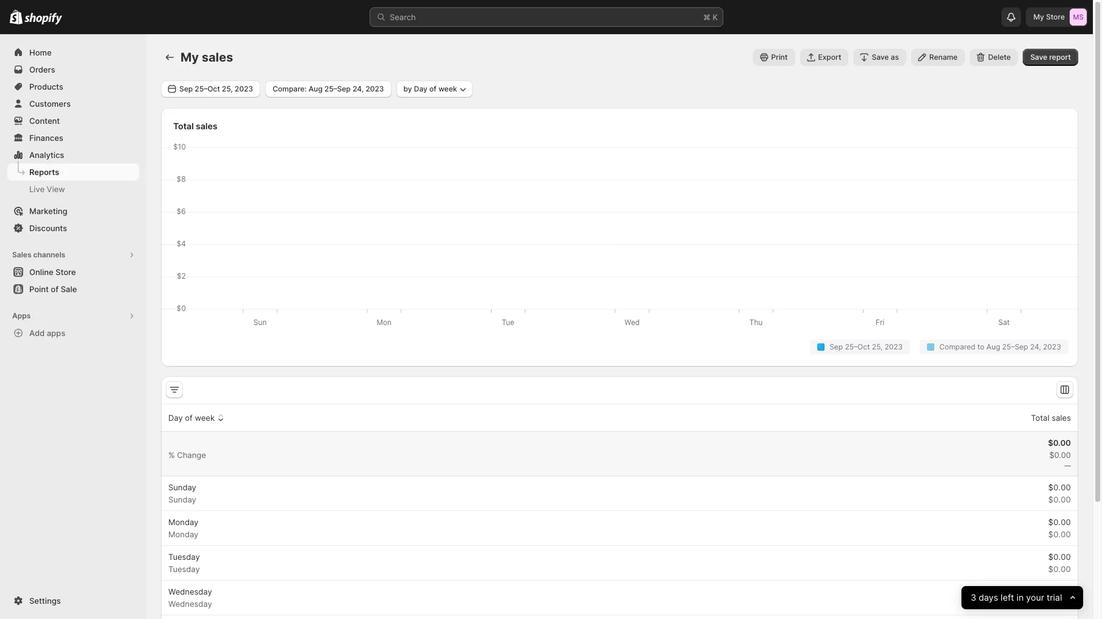 Task type: locate. For each thing, give the bounding box(es) containing it.
1 vertical spatial of
[[51, 284, 59, 294]]

1 vertical spatial 25–sep
[[1002, 342, 1028, 351]]

reports
[[29, 167, 59, 177]]

discounts
[[29, 223, 67, 233]]

week up change at left
[[195, 413, 215, 423]]

days
[[979, 592, 998, 603]]

2 wednesday from the top
[[168, 599, 212, 609]]

0 vertical spatial sep 25–oct 25, 2023
[[179, 84, 253, 93]]

1 vertical spatial day
[[168, 413, 183, 423]]

0 horizontal spatial 25–oct
[[195, 84, 220, 93]]

2 $0.00 $0.00 from the top
[[1048, 517, 1071, 539]]

1 sunday from the top
[[168, 482, 196, 492]]

1 vertical spatial monday
[[168, 529, 198, 539]]

store for my store
[[1046, 12, 1065, 21]]

2 save from the left
[[1030, 52, 1047, 62]]

0 vertical spatial aug
[[309, 84, 323, 93]]

add apps
[[29, 328, 65, 338]]

1 horizontal spatial aug
[[987, 342, 1000, 351]]

week
[[438, 84, 457, 93], [195, 413, 215, 423]]

delete button
[[970, 49, 1018, 66]]

0 vertical spatial week
[[438, 84, 457, 93]]

2 vertical spatial of
[[185, 413, 193, 423]]

1 horizontal spatial total sales
[[1031, 413, 1071, 423]]

24, left 'by'
[[353, 84, 364, 93]]

3
[[971, 592, 976, 603]]

25–sep right compare:
[[324, 84, 351, 93]]

as
[[891, 52, 899, 62]]

0 vertical spatial tuesday
[[168, 552, 200, 562]]

0 horizontal spatial week
[[195, 413, 215, 423]]

0 vertical spatial sales
[[202, 50, 233, 65]]

compared to aug 25–sep 24, 2023
[[939, 342, 1061, 351]]

0 vertical spatial total
[[173, 121, 194, 131]]

compare:
[[273, 84, 307, 93]]

4 $0.00 $0.00 from the top
[[1048, 587, 1071, 609]]

1 horizontal spatial total
[[1031, 413, 1049, 423]]

0 horizontal spatial store
[[56, 267, 76, 277]]

1 horizontal spatial save
[[1030, 52, 1047, 62]]

of left sale on the top of the page
[[51, 284, 59, 294]]

2 sunday from the top
[[168, 495, 196, 504]]

save as
[[872, 52, 899, 62]]

1 horizontal spatial day
[[414, 84, 427, 93]]

0 horizontal spatial of
[[51, 284, 59, 294]]

1 horizontal spatial of
[[185, 413, 193, 423]]

1 vertical spatial sunday
[[168, 495, 196, 504]]

no change image
[[1064, 461, 1071, 471]]

1 horizontal spatial 25–oct
[[845, 342, 870, 351]]

0 horizontal spatial save
[[872, 52, 889, 62]]

day
[[414, 84, 427, 93], [168, 413, 183, 423]]

settings link
[[7, 592, 139, 609]]

0 horizontal spatial sep 25–oct 25, 2023
[[179, 84, 253, 93]]

orders
[[29, 65, 55, 74]]

1 vertical spatial 24,
[[1030, 342, 1041, 351]]

0 horizontal spatial my
[[181, 50, 199, 65]]

my up sep 25–oct 25, 2023 dropdown button
[[181, 50, 199, 65]]

1 vertical spatial total sales
[[1031, 413, 1071, 423]]

by
[[403, 84, 412, 93]]

0 horizontal spatial 25–sep
[[324, 84, 351, 93]]

0 vertical spatial monday
[[168, 517, 198, 527]]

sales down sep 25–oct 25, 2023 dropdown button
[[196, 121, 217, 131]]

1 vertical spatial wednesday
[[168, 599, 212, 609]]

my for my sales
[[181, 50, 199, 65]]

finances link
[[7, 129, 139, 146]]

search
[[390, 12, 416, 22]]

1 vertical spatial 25,
[[872, 342, 883, 351]]

aug
[[309, 84, 323, 93], [987, 342, 1000, 351]]

day up the %
[[168, 413, 183, 423]]

channels
[[33, 250, 65, 259]]

my for my store
[[1033, 12, 1044, 21]]

week inside dropdown button
[[438, 84, 457, 93]]

1 vertical spatial my
[[181, 50, 199, 65]]

store
[[1046, 12, 1065, 21], [56, 267, 76, 277]]

⌘ k
[[703, 12, 718, 22]]

tuesday tuesday
[[168, 552, 200, 574]]

1 horizontal spatial 24,
[[1030, 342, 1041, 351]]

total sales
[[173, 121, 217, 131], [1031, 413, 1071, 423]]

save left report
[[1030, 52, 1047, 62]]

change
[[177, 450, 206, 460]]

point of sale link
[[7, 281, 139, 298]]

1 horizontal spatial my
[[1033, 12, 1044, 21]]

2 vertical spatial sales
[[1052, 413, 1071, 423]]

2 horizontal spatial of
[[429, 84, 437, 93]]

apps button
[[7, 307, 139, 324]]

save report
[[1030, 52, 1071, 62]]

add
[[29, 328, 45, 338]]

total sales up no change icon
[[1031, 413, 1071, 423]]

1 horizontal spatial 25–sep
[[1002, 342, 1028, 351]]

store inside button
[[56, 267, 76, 277]]

save
[[872, 52, 889, 62], [1030, 52, 1047, 62]]

store for online store
[[56, 267, 76, 277]]

total
[[173, 121, 194, 131], [1031, 413, 1049, 423]]

monday down the sunday sunday
[[168, 517, 198, 527]]

3 $0.00 $0.00 from the top
[[1048, 552, 1071, 574]]

week right 'by'
[[438, 84, 457, 93]]

sep 25–oct 25, 2023 button
[[161, 81, 260, 98]]

wednesday
[[168, 587, 212, 596], [168, 599, 212, 609]]

3 days left in your trial button
[[962, 586, 1083, 609]]

1 save from the left
[[872, 52, 889, 62]]

1 tuesday from the top
[[168, 552, 200, 562]]

24, right "to"
[[1030, 342, 1041, 351]]

0 horizontal spatial 25,
[[222, 84, 233, 93]]

to
[[977, 342, 984, 351]]

1 horizontal spatial store
[[1046, 12, 1065, 21]]

1 vertical spatial tuesday
[[168, 564, 200, 574]]

$0.00 $0.00 for wednesday
[[1048, 587, 1071, 609]]

sep inside dropdown button
[[179, 84, 193, 93]]

1 vertical spatial week
[[195, 413, 215, 423]]

3 days left in your trial
[[971, 592, 1062, 603]]

0 vertical spatial 25–sep
[[324, 84, 351, 93]]

my left my store "image"
[[1033, 12, 1044, 21]]

2023
[[235, 84, 253, 93], [366, 84, 384, 93], [885, 342, 903, 351], [1043, 342, 1061, 351]]

0 vertical spatial day
[[414, 84, 427, 93]]

25–sep
[[324, 84, 351, 93], [1002, 342, 1028, 351]]

of up % change
[[185, 413, 193, 423]]

1 vertical spatial store
[[56, 267, 76, 277]]

0 vertical spatial of
[[429, 84, 437, 93]]

monday up tuesday tuesday
[[168, 529, 198, 539]]

point of sale button
[[0, 281, 146, 298]]

delete
[[988, 52, 1011, 62]]

2023 inside sep 25–oct 25, 2023 dropdown button
[[235, 84, 253, 93]]

save for save report
[[1030, 52, 1047, 62]]

0 vertical spatial my
[[1033, 12, 1044, 21]]

store left my store "image"
[[1046, 12, 1065, 21]]

tuesday down monday monday
[[168, 552, 200, 562]]

0 vertical spatial sep
[[179, 84, 193, 93]]

25–sep right "to"
[[1002, 342, 1028, 351]]

aug right "to"
[[987, 342, 1000, 351]]

of inside 'link'
[[51, 284, 59, 294]]

save left as
[[872, 52, 889, 62]]

tuesday
[[168, 552, 200, 562], [168, 564, 200, 574]]

home link
[[7, 44, 139, 61]]

25, inside dropdown button
[[222, 84, 233, 93]]

sales up no change icon
[[1052, 413, 1071, 423]]

tuesday up the wednesday wednesday
[[168, 564, 200, 574]]

store up sale on the top of the page
[[56, 267, 76, 277]]

0 horizontal spatial 24,
[[353, 84, 364, 93]]

⌘
[[703, 12, 710, 22]]

of right 'by'
[[429, 84, 437, 93]]

1 $0.00 $0.00 from the top
[[1048, 482, 1071, 504]]

% change
[[168, 450, 206, 460]]

$0.00
[[1048, 438, 1071, 448], [1049, 450, 1071, 460], [1048, 482, 1071, 492], [1048, 495, 1071, 504], [1048, 517, 1071, 527], [1048, 529, 1071, 539], [1048, 552, 1071, 562], [1048, 564, 1071, 574], [1048, 587, 1071, 596], [1048, 599, 1071, 609]]

1 horizontal spatial 25,
[[872, 342, 883, 351]]

save for save as
[[872, 52, 889, 62]]

0 vertical spatial sunday
[[168, 482, 196, 492]]

$0.00 $0.00 for tuesday
[[1048, 552, 1071, 574]]

of
[[429, 84, 437, 93], [51, 284, 59, 294], [185, 413, 193, 423]]

25,
[[222, 84, 233, 93], [872, 342, 883, 351]]

sunday up monday monday
[[168, 495, 196, 504]]

compared
[[939, 342, 975, 351]]

content link
[[7, 112, 139, 129]]

1 vertical spatial sep 25–oct 25, 2023
[[830, 342, 903, 351]]

your
[[1026, 592, 1044, 603]]

1 horizontal spatial week
[[438, 84, 457, 93]]

my store
[[1033, 12, 1065, 21]]

total sales down sep 25–oct 25, 2023 dropdown button
[[173, 121, 217, 131]]

aug inside dropdown button
[[309, 84, 323, 93]]

sep 25–oct 25, 2023 inside dropdown button
[[179, 84, 253, 93]]

0 vertical spatial 25,
[[222, 84, 233, 93]]

0 vertical spatial store
[[1046, 12, 1065, 21]]

rename button
[[911, 49, 965, 66]]

live view link
[[7, 181, 139, 198]]

0 horizontal spatial sep
[[179, 84, 193, 93]]

sales
[[12, 250, 31, 259]]

1 vertical spatial 25–oct
[[845, 342, 870, 351]]

aug right compare:
[[309, 84, 323, 93]]

trial
[[1047, 592, 1062, 603]]

sales
[[202, 50, 233, 65], [196, 121, 217, 131], [1052, 413, 1071, 423]]

0 vertical spatial 25–oct
[[195, 84, 220, 93]]

0 horizontal spatial aug
[[309, 84, 323, 93]]

0 vertical spatial total sales
[[173, 121, 217, 131]]

sunday down % change
[[168, 482, 196, 492]]

sep 25–oct 25, 2023
[[179, 84, 253, 93], [830, 342, 903, 351]]

25–oct
[[195, 84, 220, 93], [845, 342, 870, 351]]

by day of week button
[[396, 81, 473, 98]]

sunday
[[168, 482, 196, 492], [168, 495, 196, 504]]

sales up sep 25–oct 25, 2023 dropdown button
[[202, 50, 233, 65]]

0 vertical spatial 24,
[[353, 84, 364, 93]]

1 vertical spatial total
[[1031, 413, 1049, 423]]

day right 'by'
[[414, 84, 427, 93]]

monday
[[168, 517, 198, 527], [168, 529, 198, 539]]

0 horizontal spatial day
[[168, 413, 183, 423]]

1 vertical spatial sep
[[830, 342, 843, 351]]

analytics link
[[7, 146, 139, 163]]

sales inside button
[[1052, 413, 1071, 423]]

sep
[[179, 84, 193, 93], [830, 342, 843, 351]]

0 vertical spatial wednesday
[[168, 587, 212, 596]]



Task type: vqa. For each thing, say whether or not it's contained in the screenshot.


Task type: describe. For each thing, give the bounding box(es) containing it.
compare: aug 25–sep 24, 2023 button
[[265, 81, 391, 98]]

report
[[1049, 52, 1071, 62]]

view
[[47, 184, 65, 194]]

live
[[29, 184, 44, 194]]

wednesday wednesday
[[168, 587, 212, 609]]

orders link
[[7, 61, 139, 78]]

export
[[818, 52, 841, 62]]

point
[[29, 284, 49, 294]]

0 horizontal spatial total
[[173, 121, 194, 131]]

apps
[[47, 328, 65, 338]]

reports link
[[7, 163, 139, 181]]

of for point of sale
[[51, 284, 59, 294]]

day of week button
[[166, 406, 229, 429]]

sales channels
[[12, 250, 65, 259]]

1 horizontal spatial sep
[[830, 342, 843, 351]]

of for day of week
[[185, 413, 193, 423]]

of inside dropdown button
[[429, 84, 437, 93]]

point of sale
[[29, 284, 77, 294]]

sale
[[61, 284, 77, 294]]

my sales
[[181, 50, 233, 65]]

export button
[[800, 49, 849, 66]]

save report button
[[1023, 49, 1078, 66]]

k
[[713, 12, 718, 22]]

compare: aug 25–sep 24, 2023
[[273, 84, 384, 93]]

discounts link
[[7, 220, 139, 237]]

$0.00 $0.00 for monday
[[1048, 517, 1071, 539]]

total sales inside total sales button
[[1031, 413, 1071, 423]]

home
[[29, 48, 52, 57]]

online store link
[[7, 263, 139, 281]]

$0.00 $0.00 for sunday
[[1048, 482, 1071, 504]]

in
[[1017, 592, 1024, 603]]

2 tuesday from the top
[[168, 564, 200, 574]]

rename
[[929, 52, 958, 62]]

print
[[771, 52, 788, 62]]

sales channels button
[[7, 246, 139, 263]]

1 horizontal spatial sep 25–oct 25, 2023
[[830, 342, 903, 351]]

save as button
[[853, 49, 906, 66]]

shopify image
[[25, 13, 62, 25]]

24, inside dropdown button
[[353, 84, 364, 93]]

0 horizontal spatial total sales
[[173, 121, 217, 131]]

online store
[[29, 267, 76, 277]]

analytics
[[29, 150, 64, 160]]

week inside button
[[195, 413, 215, 423]]

1 monday from the top
[[168, 517, 198, 527]]

total inside button
[[1031, 413, 1049, 423]]

by day of week
[[403, 84, 457, 93]]

1 wednesday from the top
[[168, 587, 212, 596]]

online store button
[[0, 263, 146, 281]]

print button
[[753, 49, 795, 66]]

online
[[29, 267, 53, 277]]

sunday sunday
[[168, 482, 196, 504]]

2 monday from the top
[[168, 529, 198, 539]]

1 vertical spatial aug
[[987, 342, 1000, 351]]

left
[[1001, 592, 1014, 603]]

apps
[[12, 311, 31, 320]]

settings
[[29, 596, 61, 606]]

total sales button
[[1017, 406, 1073, 429]]

content
[[29, 116, 60, 126]]

25–oct inside dropdown button
[[195, 84, 220, 93]]

monday monday
[[168, 517, 198, 539]]

customers link
[[7, 95, 139, 112]]

products link
[[7, 78, 139, 95]]

%
[[168, 450, 175, 460]]

finances
[[29, 133, 63, 143]]

marketing link
[[7, 202, 139, 220]]

25–sep inside dropdown button
[[324, 84, 351, 93]]

day of week
[[168, 413, 215, 423]]

day inside dropdown button
[[414, 84, 427, 93]]

1 vertical spatial sales
[[196, 121, 217, 131]]

day inside button
[[168, 413, 183, 423]]

customers
[[29, 99, 71, 109]]

2023 inside compare: aug 25–sep 24, 2023 dropdown button
[[366, 84, 384, 93]]

shopify image
[[10, 10, 23, 24]]

my store image
[[1070, 9, 1087, 26]]

products
[[29, 82, 63, 91]]

add apps button
[[7, 324, 139, 342]]

marketing
[[29, 206, 67, 216]]

live view
[[29, 184, 65, 194]]



